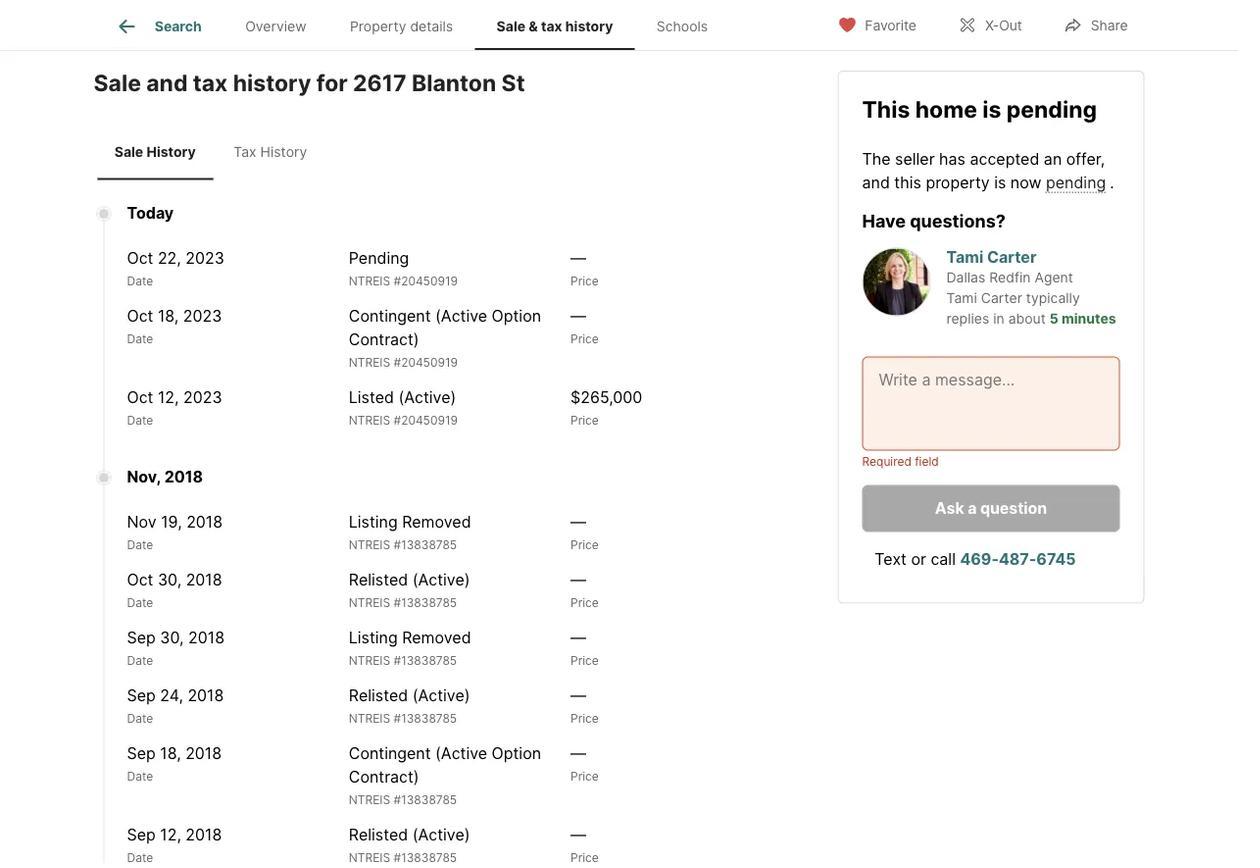 Task type: describe. For each thing, give the bounding box(es) containing it.
.
[[1111, 172, 1115, 192]]

tami for tami carter typically replies in about
[[947, 290, 978, 306]]

— for nov 19, 2018
[[571, 513, 587, 532]]

out
[[1000, 17, 1023, 34]]

2018 for sep 18, 2018
[[186, 744, 222, 764]]

today
[[127, 204, 174, 223]]

property details
[[350, 18, 453, 35]]

tax
[[234, 144, 257, 160]]

contingent for sep 18, 2018
[[349, 744, 431, 764]]

6745
[[1037, 550, 1077, 569]]

the seller has accepted an offer, and this property is now
[[863, 149, 1106, 192]]

date for oct 12, 2023
[[127, 414, 153, 428]]

property details tab
[[328, 3, 475, 50]]

(active for 2018
[[436, 744, 488, 764]]

nov
[[127, 513, 157, 532]]

$265,000
[[571, 388, 643, 408]]

2023 for oct 18, 2023
[[183, 307, 222, 326]]

an
[[1044, 149, 1062, 168]]

sep 12, 2018
[[127, 826, 222, 845]]

2617
[[353, 69, 407, 97]]

18, for oct
[[158, 307, 179, 326]]

search link
[[115, 15, 202, 38]]

sale for sale history
[[115, 144, 143, 160]]

relisted (active)
[[349, 826, 470, 845]]

oct for oct 18, 2023
[[127, 307, 153, 326]]

pending
[[349, 249, 409, 268]]

overview tab
[[224, 3, 328, 50]]

relisted for sep 24, 2018
[[349, 687, 408, 706]]

5 minutes
[[1050, 310, 1117, 327]]

— for oct 30, 2018
[[571, 571, 587, 590]]

#20450919 inside the contingent (active option contract) ntreis #20450919
[[394, 356, 458, 370]]

price for oct 30, 2018
[[571, 596, 599, 611]]

listing removed ntreis #13838785 for sep 30, 2018
[[349, 629, 471, 668]]

price for oct 18, 2023
[[571, 332, 599, 347]]

listing for sep 30, 2018
[[349, 629, 398, 648]]

ntreis inside the contingent (active option contract) ntreis #20450919
[[349, 356, 391, 370]]

st
[[502, 69, 525, 97]]

— price for nov 19, 2018
[[571, 513, 599, 553]]

sep 18, 2018 date
[[127, 744, 222, 784]]

date for sep 18, 2018
[[127, 770, 153, 784]]

24,
[[160, 687, 183, 706]]

tami carter typically replies in about
[[947, 290, 1081, 327]]

(active) for oct 30, 2018
[[413, 571, 470, 590]]

home
[[916, 95, 978, 123]]

#13838785 for nov 19, 2018
[[394, 538, 457, 553]]

listing for nov 19, 2018
[[349, 513, 398, 532]]

text or call 469-487-6745
[[875, 550, 1077, 569]]

ask
[[936, 499, 965, 518]]

price for oct 22, 2023
[[571, 275, 599, 289]]

relisted (active) ntreis #13838785 for sep 24, 2018
[[349, 687, 470, 726]]

date for sep 30, 2018
[[127, 654, 153, 668]]

— price for oct 18, 2023
[[571, 307, 599, 347]]

schools tab
[[635, 3, 730, 50]]

#13838785 for oct 30, 2018
[[394, 596, 457, 611]]

date for oct 30, 2018
[[127, 596, 153, 611]]

oct for oct 12, 2023
[[127, 388, 153, 408]]

Write a message... text field
[[879, 368, 1104, 439]]

ntreis inside contingent (active option contract) ntreis #13838785
[[349, 793, 391, 808]]

nov,
[[127, 468, 161, 487]]

2018 down the sep 18, 2018 date
[[186, 826, 222, 845]]

this home is pending
[[863, 95, 1098, 123]]

date for nov 19, 2018
[[127, 538, 153, 553]]

accepted
[[970, 149, 1040, 168]]

redfin
[[990, 269, 1031, 286]]

487-
[[999, 550, 1037, 569]]

2018 for nov 19, 2018
[[187, 513, 223, 532]]

in
[[994, 310, 1005, 327]]

469-487-6745 link
[[961, 550, 1077, 569]]

required field
[[863, 454, 939, 469]]

19,
[[161, 513, 182, 532]]

or
[[912, 550, 927, 569]]

0 vertical spatial pending
[[1007, 95, 1098, 123]]

overview
[[245, 18, 307, 35]]

2018 right the nov,
[[164, 468, 203, 487]]

sale and tax history for 2617 blanton st
[[94, 69, 525, 97]]

(active for 2023
[[436, 307, 488, 326]]

property
[[350, 18, 407, 35]]

dallas
[[947, 269, 986, 286]]

minutes
[[1062, 310, 1117, 327]]

price for oct 12, 2023
[[571, 414, 599, 428]]

and inside the seller has accepted an offer, and this property is now
[[863, 172, 890, 192]]

call
[[931, 550, 956, 569]]

— price for oct 22, 2023
[[571, 249, 599, 289]]

carter for tami carter dallas redfin agent
[[988, 247, 1037, 267]]

x-out button
[[941, 4, 1039, 45]]

have questions?
[[863, 210, 1006, 231]]

#20450919 inside the pending ntreis #20450919
[[394, 275, 458, 289]]

replies
[[947, 310, 990, 327]]

&
[[529, 18, 538, 35]]

is inside the seller has accepted an offer, and this property is now
[[995, 172, 1007, 192]]

search
[[155, 18, 202, 35]]

price for sep 24, 2018
[[571, 712, 599, 726]]

— for sep 24, 2018
[[571, 687, 587, 706]]

1 vertical spatial pending
[[1047, 172, 1107, 192]]

history for &
[[566, 18, 613, 35]]

oct 12, 2023 date
[[127, 388, 222, 428]]

nov 19, 2018 date
[[127, 513, 223, 553]]

tax for &
[[541, 18, 563, 35]]

oct 30, 2018 date
[[127, 571, 222, 611]]

contingent for oct 18, 2023
[[349, 307, 431, 326]]

has
[[940, 149, 966, 168]]

schools
[[657, 18, 708, 35]]

now
[[1011, 172, 1042, 192]]

6 ntreis from the top
[[349, 654, 391, 668]]

date for sep 24, 2018
[[127, 712, 153, 726]]

contract) for oct 18, 2023
[[349, 331, 419, 350]]

sale & tax history
[[497, 18, 613, 35]]

nov, 2018
[[127, 468, 203, 487]]

text
[[875, 550, 907, 569]]

ask a question
[[936, 499, 1048, 518]]

a
[[968, 499, 977, 518]]

5 ntreis from the top
[[349, 596, 391, 611]]

the
[[863, 149, 891, 168]]

date for oct 22, 2023
[[127, 275, 153, 289]]

sep 30, 2018 date
[[127, 629, 225, 668]]

— for oct 18, 2023
[[571, 307, 587, 326]]

— price for oct 30, 2018
[[571, 571, 599, 611]]

30, for oct
[[158, 571, 182, 590]]

ntreis inside listed (active) ntreis #20450919
[[349, 414, 391, 428]]

(active) for sep 24, 2018
[[413, 687, 470, 706]]

ntreis inside the pending ntreis #20450919
[[349, 275, 391, 289]]

sep 24, 2018 date
[[127, 687, 224, 726]]

listed
[[349, 388, 394, 408]]



Task type: vqa. For each thing, say whether or not it's contained in the screenshot.


Task type: locate. For each thing, give the bounding box(es) containing it.
option inside contingent (active option contract) ntreis #13838785
[[492, 744, 541, 764]]

#13838785
[[394, 538, 457, 553], [394, 596, 457, 611], [394, 654, 457, 668], [394, 712, 457, 726], [394, 793, 457, 808]]

contract) up relisted (active)
[[349, 768, 419, 787]]

2018
[[164, 468, 203, 487], [187, 513, 223, 532], [186, 571, 222, 590], [188, 629, 225, 648], [188, 687, 224, 706], [186, 744, 222, 764], [186, 826, 222, 845]]

0 vertical spatial removed
[[402, 513, 471, 532]]

0 horizontal spatial history
[[233, 69, 311, 97]]

carter up redfin
[[988, 247, 1037, 267]]

2 — from the top
[[571, 307, 587, 326]]

1 removed from the top
[[402, 513, 471, 532]]

1 vertical spatial contract)
[[349, 768, 419, 787]]

2 contract) from the top
[[349, 768, 419, 787]]

carter up in
[[982, 290, 1023, 306]]

sale & tax history tab
[[475, 3, 635, 50]]

oct 18, 2023 date
[[127, 307, 222, 347]]

12,
[[158, 388, 179, 408], [160, 826, 181, 845]]

30, down oct 30, 2018 date
[[160, 629, 184, 648]]

field
[[915, 454, 939, 469]]

relisted (active) ntreis #13838785
[[349, 571, 470, 611], [349, 687, 470, 726]]

1 #20450919 from the top
[[394, 275, 458, 289]]

required
[[863, 454, 912, 469]]

30, inside sep 30, 2018 date
[[160, 629, 184, 648]]

2 #13838785 from the top
[[394, 596, 457, 611]]

18, down the oct 22, 2023 date
[[158, 307, 179, 326]]

2 date from the top
[[127, 332, 153, 347]]

2023 for oct 22, 2023
[[186, 249, 224, 268]]

4 — from the top
[[571, 571, 587, 590]]

2 relisted from the top
[[349, 687, 408, 706]]

1 vertical spatial 18,
[[160, 744, 181, 764]]

2018 inside sep 30, 2018 date
[[188, 629, 225, 648]]

3 #13838785 from the top
[[394, 654, 457, 668]]

pending .
[[1047, 172, 1115, 192]]

2 price from the top
[[571, 332, 599, 347]]

#20450919
[[394, 275, 458, 289], [394, 356, 458, 370], [394, 414, 458, 428]]

tami inside tami carter dallas redfin agent
[[947, 247, 984, 267]]

agent
[[1035, 269, 1074, 286]]

sep inside sep 24, 2018 date
[[127, 687, 156, 706]]

0 vertical spatial carter
[[988, 247, 1037, 267]]

tab list
[[94, 0, 746, 50], [94, 124, 332, 180]]

contract) up listed
[[349, 331, 419, 350]]

2 #20450919 from the top
[[394, 356, 458, 370]]

0 vertical spatial contingent
[[349, 307, 431, 326]]

18, for sep
[[160, 744, 181, 764]]

date up the sep 18, 2018 date
[[127, 712, 153, 726]]

4 date from the top
[[127, 538, 153, 553]]

tax inside tab
[[541, 18, 563, 35]]

0 vertical spatial 2023
[[186, 249, 224, 268]]

date for oct 18, 2023
[[127, 332, 153, 347]]

date inside the oct 12, 2023 date
[[127, 414, 153, 428]]

2 (active from the top
[[436, 744, 488, 764]]

date inside the oct 22, 2023 date
[[127, 275, 153, 289]]

sep for sep 24, 2018
[[127, 687, 156, 706]]

relisted
[[349, 571, 408, 590], [349, 687, 408, 706], [349, 826, 408, 845]]

2018 down nov 19, 2018 date
[[186, 571, 222, 590]]

$265,000 price
[[571, 388, 643, 428]]

sep left 24,
[[127, 687, 156, 706]]

6 — from the top
[[571, 687, 587, 706]]

date inside oct 18, 2023 date
[[127, 332, 153, 347]]

6 date from the top
[[127, 654, 153, 668]]

oct inside the oct 12, 2023 date
[[127, 388, 153, 408]]

0 vertical spatial #20450919
[[394, 275, 458, 289]]

1 tab list from the top
[[94, 0, 746, 50]]

2 vertical spatial #20450919
[[394, 414, 458, 428]]

for
[[317, 69, 348, 97]]

— price for sep 18, 2018
[[571, 744, 599, 784]]

(active inside contingent (active option contract) ntreis #13838785
[[436, 744, 488, 764]]

2 sep from the top
[[127, 687, 156, 706]]

dallas redfin agenttami carter image
[[863, 247, 931, 316]]

2023 right 22,
[[186, 249, 224, 268]]

tami carter dallas redfin agent
[[947, 247, 1074, 286]]

tax history
[[234, 144, 307, 160]]

listing removed ntreis #13838785 for nov 19, 2018
[[349, 513, 471, 553]]

1 sep from the top
[[127, 629, 156, 648]]

2018 inside oct 30, 2018 date
[[186, 571, 222, 590]]

12, for oct
[[158, 388, 179, 408]]

price inside $265,000 price
[[571, 414, 599, 428]]

tami down dallas
[[947, 290, 978, 306]]

price for nov 19, 2018
[[571, 538, 599, 553]]

30, for sep
[[160, 629, 184, 648]]

1 vertical spatial tami
[[947, 290, 978, 306]]

history for and
[[233, 69, 311, 97]]

1 date from the top
[[127, 275, 153, 289]]

2 listing removed ntreis #13838785 from the top
[[349, 629, 471, 668]]

listed (active) ntreis #20450919
[[349, 388, 458, 428]]

1 vertical spatial tax
[[193, 69, 228, 97]]

contingent inside the contingent (active option contract) ntreis #20450919
[[349, 307, 431, 326]]

sale up today
[[115, 144, 143, 160]]

2 listing from the top
[[349, 629, 398, 648]]

2018 right '19,'
[[187, 513, 223, 532]]

0 horizontal spatial history
[[147, 144, 196, 160]]

7 date from the top
[[127, 712, 153, 726]]

option for sep 18, 2018
[[492, 744, 541, 764]]

x-out
[[986, 17, 1023, 34]]

history
[[147, 144, 196, 160], [261, 144, 307, 160]]

tax for and
[[193, 69, 228, 97]]

3 ntreis from the top
[[349, 414, 391, 428]]

contract)
[[349, 331, 419, 350], [349, 768, 419, 787]]

date
[[127, 275, 153, 289], [127, 332, 153, 347], [127, 414, 153, 428], [127, 538, 153, 553], [127, 596, 153, 611], [127, 654, 153, 668], [127, 712, 153, 726], [127, 770, 153, 784]]

2018 for sep 30, 2018
[[188, 629, 225, 648]]

date up sep 30, 2018 date
[[127, 596, 153, 611]]

tami for tami carter dallas redfin agent
[[947, 247, 984, 267]]

5 price from the top
[[571, 596, 599, 611]]

2 vertical spatial relisted
[[349, 826, 408, 845]]

2 vertical spatial 2023
[[183, 388, 222, 408]]

relisted for oct 30, 2018
[[349, 571, 408, 590]]

2018 for sep 24, 2018
[[188, 687, 224, 706]]

history for tax history
[[261, 144, 307, 160]]

0 vertical spatial relisted
[[349, 571, 408, 590]]

8 price from the top
[[571, 770, 599, 784]]

2023
[[186, 249, 224, 268], [183, 307, 222, 326], [183, 388, 222, 408]]

1 vertical spatial option
[[492, 744, 541, 764]]

date inside sep 30, 2018 date
[[127, 654, 153, 668]]

is down accepted at the top of page
[[995, 172, 1007, 192]]

2023 inside oct 18, 2023 date
[[183, 307, 222, 326]]

— price for sep 30, 2018
[[571, 629, 599, 668]]

2 oct from the top
[[127, 307, 153, 326]]

1 horizontal spatial history
[[261, 144, 307, 160]]

1 vertical spatial contingent
[[349, 744, 431, 764]]

7 — price from the top
[[571, 744, 599, 784]]

1 ntreis from the top
[[349, 275, 391, 289]]

and down search link
[[146, 69, 188, 97]]

tami carter link
[[947, 247, 1037, 267]]

1 history from the left
[[147, 144, 196, 160]]

1 tami from the top
[[947, 247, 984, 267]]

469-
[[961, 550, 999, 569]]

8 date from the top
[[127, 770, 153, 784]]

history up today
[[147, 144, 196, 160]]

2018 inside the sep 18, 2018 date
[[186, 744, 222, 764]]

history inside sale history tab
[[147, 144, 196, 160]]

sep for sep 30, 2018
[[127, 629, 156, 648]]

blanton
[[412, 69, 497, 97]]

is right home
[[983, 95, 1002, 123]]

(active
[[436, 307, 488, 326], [436, 744, 488, 764]]

contract) inside contingent (active option contract) ntreis #13838785
[[349, 768, 419, 787]]

oct down the oct 22, 2023 date
[[127, 307, 153, 326]]

1 relisted from the top
[[349, 571, 408, 590]]

12, down the sep 18, 2018 date
[[160, 826, 181, 845]]

— for oct 22, 2023
[[571, 249, 587, 268]]

2 tab list from the top
[[94, 124, 332, 180]]

6 price from the top
[[571, 654, 599, 668]]

(active down the pending ntreis #20450919
[[436, 307, 488, 326]]

1 vertical spatial relisted
[[349, 687, 408, 706]]

0 vertical spatial tab list
[[94, 0, 746, 50]]

6 — price from the top
[[571, 687, 599, 726]]

1 vertical spatial tab list
[[94, 124, 332, 180]]

0 vertical spatial listing removed ntreis #13838785
[[349, 513, 471, 553]]

price for sep 18, 2018
[[571, 770, 599, 784]]

sale history tab
[[98, 128, 213, 177]]

relisted (active) ntreis #13838785 for oct 30, 2018
[[349, 571, 470, 611]]

2018 inside nov 19, 2018 date
[[187, 513, 223, 532]]

removed for sep 30, 2018
[[402, 629, 471, 648]]

sep
[[127, 629, 156, 648], [127, 687, 156, 706], [127, 744, 156, 764], [127, 826, 156, 845]]

ask a question button
[[863, 485, 1121, 532]]

5
[[1050, 310, 1059, 327]]

4 #13838785 from the top
[[394, 712, 457, 726]]

1 vertical spatial removed
[[402, 629, 471, 648]]

sale history
[[115, 144, 196, 160]]

#20450919 down listed
[[394, 414, 458, 428]]

1 horizontal spatial and
[[863, 172, 890, 192]]

2 contingent from the top
[[349, 744, 431, 764]]

2018 right 24,
[[188, 687, 224, 706]]

2 history from the left
[[261, 144, 307, 160]]

1 vertical spatial listing
[[349, 629, 398, 648]]

1 vertical spatial 2023
[[183, 307, 222, 326]]

3 — from the top
[[571, 513, 587, 532]]

share button
[[1047, 4, 1145, 45]]

— for sep 18, 2018
[[571, 744, 587, 764]]

0 vertical spatial and
[[146, 69, 188, 97]]

favorite
[[865, 17, 917, 34]]

date up oct 18, 2023 date
[[127, 275, 153, 289]]

tax right &
[[541, 18, 563, 35]]

(active inside the contingent (active option contract) ntreis #20450919
[[436, 307, 488, 326]]

2 — price from the top
[[571, 307, 599, 347]]

7 price from the top
[[571, 712, 599, 726]]

sep down the sep 18, 2018 date
[[127, 826, 156, 845]]

sale left &
[[497, 18, 526, 35]]

1 vertical spatial 30,
[[160, 629, 184, 648]]

7 — from the top
[[571, 744, 587, 764]]

12, for sep
[[160, 826, 181, 845]]

2 vertical spatial sale
[[115, 144, 143, 160]]

tax history tab
[[213, 128, 328, 177]]

1 option from the top
[[492, 307, 541, 326]]

oct for oct 30, 2018
[[127, 571, 153, 590]]

#20450919 down pending
[[394, 275, 458, 289]]

—
[[571, 249, 587, 268], [571, 307, 587, 326], [571, 513, 587, 532], [571, 571, 587, 590], [571, 629, 587, 648], [571, 687, 587, 706], [571, 744, 587, 764], [571, 826, 587, 845]]

1 vertical spatial listing removed ntreis #13838785
[[349, 629, 471, 668]]

carter inside tami carter typically replies in about
[[982, 290, 1023, 306]]

this
[[895, 172, 922, 192]]

pending up an
[[1007, 95, 1098, 123]]

sep down oct 30, 2018 date
[[127, 629, 156, 648]]

contingent inside contingent (active option contract) ntreis #13838785
[[349, 744, 431, 764]]

2018 down sep 24, 2018 date
[[186, 744, 222, 764]]

8 — from the top
[[571, 826, 587, 845]]

#20450919 up listed (active) ntreis #20450919
[[394, 356, 458, 370]]

and
[[146, 69, 188, 97], [863, 172, 890, 192]]

2 option from the top
[[492, 744, 541, 764]]

— price
[[571, 249, 599, 289], [571, 307, 599, 347], [571, 513, 599, 553], [571, 571, 599, 611], [571, 629, 599, 668], [571, 687, 599, 726], [571, 744, 599, 784]]

18, inside the sep 18, 2018 date
[[160, 744, 181, 764]]

sep for sep 18, 2018
[[127, 744, 156, 764]]

oct down oct 18, 2023 date
[[127, 388, 153, 408]]

0 vertical spatial contract)
[[349, 331, 419, 350]]

0 vertical spatial history
[[566, 18, 613, 35]]

— for sep 30, 2018
[[571, 629, 587, 648]]

1 contract) from the top
[[349, 331, 419, 350]]

oct for oct 22, 2023
[[127, 249, 153, 268]]

18, down sep 24, 2018 date
[[160, 744, 181, 764]]

oct inside oct 18, 2023 date
[[127, 307, 153, 326]]

12, inside the oct 12, 2023 date
[[158, 388, 179, 408]]

question
[[981, 499, 1048, 518]]

tami inside tami carter typically replies in about
[[947, 290, 978, 306]]

3 relisted from the top
[[349, 826, 408, 845]]

4 — price from the top
[[571, 571, 599, 611]]

contingent (active option contract) ntreis #20450919
[[349, 307, 541, 370]]

2023 down the oct 22, 2023 date
[[183, 307, 222, 326]]

price
[[571, 275, 599, 289], [571, 332, 599, 347], [571, 414, 599, 428], [571, 538, 599, 553], [571, 596, 599, 611], [571, 654, 599, 668], [571, 712, 599, 726], [571, 770, 599, 784]]

4 oct from the top
[[127, 571, 153, 590]]

sale for sale & tax history
[[497, 18, 526, 35]]

about
[[1009, 310, 1046, 327]]

pending down offer,
[[1047, 172, 1107, 192]]

8 ntreis from the top
[[349, 793, 391, 808]]

1 vertical spatial (active
[[436, 744, 488, 764]]

option
[[492, 307, 541, 326], [492, 744, 541, 764]]

#20450919 inside listed (active) ntreis #20450919
[[394, 414, 458, 428]]

4 sep from the top
[[127, 826, 156, 845]]

0 vertical spatial 12,
[[158, 388, 179, 408]]

#13838785 inside contingent (active option contract) ntreis #13838785
[[394, 793, 457, 808]]

0 vertical spatial listing
[[349, 513, 398, 532]]

22,
[[158, 249, 181, 268]]

12, down oct 18, 2023 date
[[158, 388, 179, 408]]

favorite button
[[821, 4, 934, 45]]

1 — from the top
[[571, 249, 587, 268]]

5 date from the top
[[127, 596, 153, 611]]

1 contingent from the top
[[349, 307, 431, 326]]

1 #13838785 from the top
[[394, 538, 457, 553]]

oct down nov
[[127, 571, 153, 590]]

2 relisted (active) ntreis #13838785 from the top
[[349, 687, 470, 726]]

1 (active from the top
[[436, 307, 488, 326]]

0 vertical spatial option
[[492, 307, 541, 326]]

1 vertical spatial history
[[233, 69, 311, 97]]

1 vertical spatial and
[[863, 172, 890, 192]]

0 vertical spatial relisted (active) ntreis #13838785
[[349, 571, 470, 611]]

1 — price from the top
[[571, 249, 599, 289]]

2 removed from the top
[[402, 629, 471, 648]]

price for sep 30, 2018
[[571, 654, 599, 668]]

date inside oct 30, 2018 date
[[127, 596, 153, 611]]

sale
[[497, 18, 526, 35], [94, 69, 141, 97], [115, 144, 143, 160]]

1 oct from the top
[[127, 249, 153, 268]]

#13838785 for sep 30, 2018
[[394, 654, 457, 668]]

3 sep from the top
[[127, 744, 156, 764]]

2 ntreis from the top
[[349, 356, 391, 370]]

sale for sale and tax history for 2617 blanton st
[[94, 69, 141, 97]]

7 ntreis from the top
[[349, 712, 391, 726]]

removed
[[402, 513, 471, 532], [402, 629, 471, 648]]

1 horizontal spatial tax
[[541, 18, 563, 35]]

3 #20450919 from the top
[[394, 414, 458, 428]]

history for sale history
[[147, 144, 196, 160]]

2018 for oct 30, 2018
[[186, 571, 222, 590]]

0 vertical spatial 18,
[[158, 307, 179, 326]]

4 price from the top
[[571, 538, 599, 553]]

0 vertical spatial sale
[[497, 18, 526, 35]]

2 tami from the top
[[947, 290, 978, 306]]

have
[[863, 210, 906, 231]]

property
[[926, 172, 990, 192]]

date down nov
[[127, 538, 153, 553]]

— price for sep 24, 2018
[[571, 687, 599, 726]]

contract) for sep 18, 2018
[[349, 768, 419, 787]]

date up sep 24, 2018 date
[[127, 654, 153, 668]]

0 horizontal spatial tax
[[193, 69, 228, 97]]

history inside "tax history" tab
[[261, 144, 307, 160]]

1 vertical spatial sale
[[94, 69, 141, 97]]

5 — from the top
[[571, 629, 587, 648]]

tax
[[541, 18, 563, 35], [193, 69, 228, 97]]

carter inside tami carter dallas redfin agent
[[988, 247, 1037, 267]]

contract) inside the contingent (active option contract) ntreis #20450919
[[349, 331, 419, 350]]

0 horizontal spatial and
[[146, 69, 188, 97]]

oct inside the oct 22, 2023 date
[[127, 249, 153, 268]]

date up sep 12, 2018
[[127, 770, 153, 784]]

and down the
[[863, 172, 890, 192]]

3 price from the top
[[571, 414, 599, 428]]

2023 inside the oct 22, 2023 date
[[186, 249, 224, 268]]

1 listing from the top
[[349, 513, 398, 532]]

1 price from the top
[[571, 275, 599, 289]]

date inside sep 24, 2018 date
[[127, 712, 153, 726]]

date inside the sep 18, 2018 date
[[127, 770, 153, 784]]

2023 down oct 18, 2023 date
[[183, 388, 222, 408]]

oct left 22,
[[127, 249, 153, 268]]

history right &
[[566, 18, 613, 35]]

sep inside sep 30, 2018 date
[[127, 629, 156, 648]]

typically
[[1027, 290, 1081, 306]]

2023 for oct 12, 2023
[[183, 388, 222, 408]]

oct
[[127, 249, 153, 268], [127, 307, 153, 326], [127, 388, 153, 408], [127, 571, 153, 590]]

share
[[1091, 17, 1128, 34]]

1 vertical spatial #20450919
[[394, 356, 458, 370]]

1 relisted (active) ntreis #13838785 from the top
[[349, 571, 470, 611]]

0 vertical spatial is
[[983, 95, 1002, 123]]

0 vertical spatial (active
[[436, 307, 488, 326]]

history right tax
[[261, 144, 307, 160]]

30, inside oct 30, 2018 date
[[158, 571, 182, 590]]

1 vertical spatial carter
[[982, 290, 1023, 306]]

3 oct from the top
[[127, 388, 153, 408]]

carter for tami carter typically replies in about
[[982, 290, 1023, 306]]

0 vertical spatial tami
[[947, 247, 984, 267]]

contingent down the pending ntreis #20450919
[[349, 307, 431, 326]]

1 vertical spatial relisted (active) ntreis #13838785
[[349, 687, 470, 726]]

option for oct 18, 2023
[[492, 307, 541, 326]]

18, inside oct 18, 2023 date
[[158, 307, 179, 326]]

5 #13838785 from the top
[[394, 793, 457, 808]]

pending link
[[1047, 172, 1107, 192]]

4 ntreis from the top
[[349, 538, 391, 553]]

#13838785 for sep 24, 2018
[[394, 712, 457, 726]]

option inside the contingent (active option contract) ntreis #20450919
[[492, 307, 541, 326]]

2018 down oct 30, 2018 date
[[188, 629, 225, 648]]

1 vertical spatial is
[[995, 172, 1007, 192]]

2018 inside sep 24, 2018 date
[[188, 687, 224, 706]]

(active) for oct 12, 2023
[[399, 388, 456, 408]]

tax down search
[[193, 69, 228, 97]]

2023 inside the oct 12, 2023 date
[[183, 388, 222, 408]]

sale down search link
[[94, 69, 141, 97]]

5 — price from the top
[[571, 629, 599, 668]]

tab list containing sale history
[[94, 124, 332, 180]]

(active)
[[399, 388, 456, 408], [413, 571, 470, 590], [413, 687, 470, 706], [413, 826, 470, 845]]

ntreis
[[349, 275, 391, 289], [349, 356, 391, 370], [349, 414, 391, 428], [349, 538, 391, 553], [349, 596, 391, 611], [349, 654, 391, 668], [349, 712, 391, 726], [349, 793, 391, 808]]

date inside nov 19, 2018 date
[[127, 538, 153, 553]]

date up the nov,
[[127, 414, 153, 428]]

this
[[863, 95, 911, 123]]

sep down sep 24, 2018 date
[[127, 744, 156, 764]]

x-
[[986, 17, 1000, 34]]

0 vertical spatial tax
[[541, 18, 563, 35]]

30, down nov 19, 2018 date
[[158, 571, 182, 590]]

details
[[410, 18, 453, 35]]

tami up dallas
[[947, 247, 984, 267]]

tab list containing search
[[94, 0, 746, 50]]

removed for nov 19, 2018
[[402, 513, 471, 532]]

oct 22, 2023 date
[[127, 249, 224, 289]]

pending ntreis #20450919
[[349, 249, 458, 289]]

(active up relisted (active)
[[436, 744, 488, 764]]

contingent up relisted (active)
[[349, 744, 431, 764]]

contingent (active option contract) ntreis #13838785
[[349, 744, 541, 808]]

history down overview tab on the left top of page
[[233, 69, 311, 97]]

0 vertical spatial 30,
[[158, 571, 182, 590]]

1 listing removed ntreis #13838785 from the top
[[349, 513, 471, 553]]

offer,
[[1067, 149, 1106, 168]]

(active) inside listed (active) ntreis #20450919
[[399, 388, 456, 408]]

questions?
[[910, 210, 1006, 231]]

pending
[[1007, 95, 1098, 123], [1047, 172, 1107, 192]]

3 date from the top
[[127, 414, 153, 428]]

oct inside oct 30, 2018 date
[[127, 571, 153, 590]]

1 horizontal spatial history
[[566, 18, 613, 35]]

sep inside the sep 18, 2018 date
[[127, 744, 156, 764]]

carter
[[988, 247, 1037, 267], [982, 290, 1023, 306]]

1 vertical spatial 12,
[[160, 826, 181, 845]]

history inside tab
[[566, 18, 613, 35]]

seller
[[896, 149, 935, 168]]

date up the oct 12, 2023 date
[[127, 332, 153, 347]]

3 — price from the top
[[571, 513, 599, 553]]



